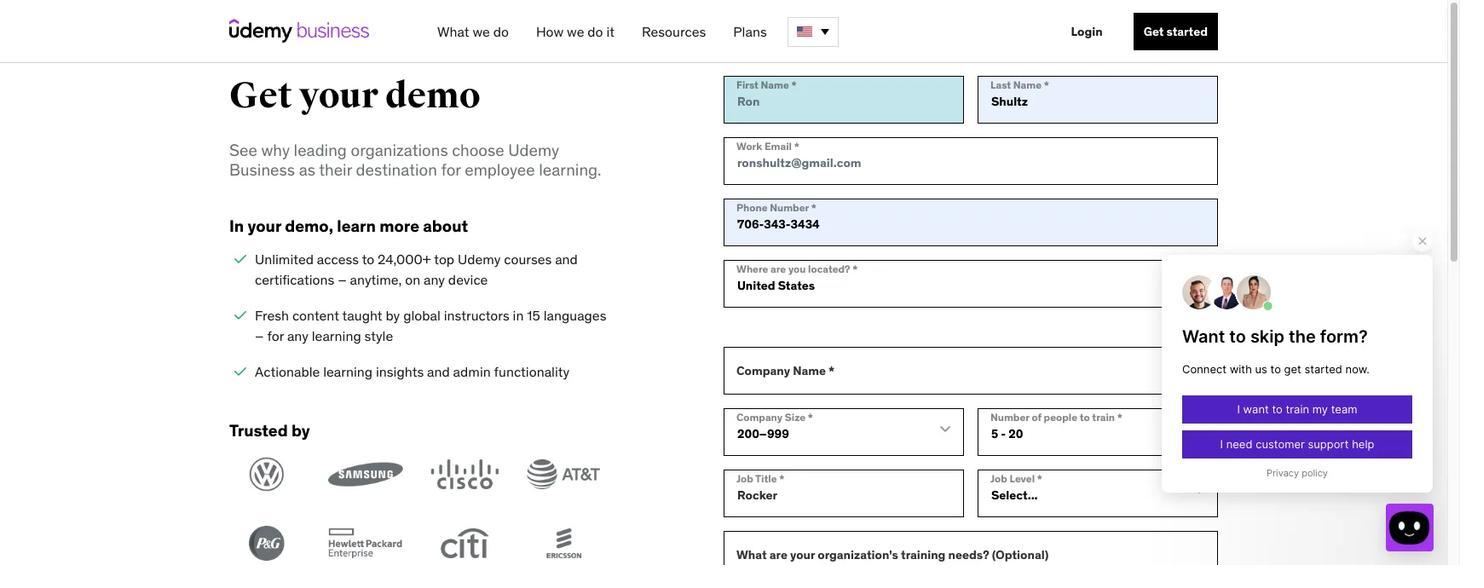 Task type: vqa. For each thing, say whether or not it's contained in the screenshot.
Company Size *
yes



Task type: locate. For each thing, give the bounding box(es) containing it.
get
[[1144, 24, 1164, 39], [229, 74, 292, 117]]

– for for
[[255, 328, 264, 345]]

we
[[473, 23, 490, 40], [567, 23, 584, 40]]

where are you located? *
[[737, 262, 858, 275]]

are down title
[[770, 547, 788, 563]]

0 vertical spatial udemy
[[508, 140, 559, 161]]

any inside unlimited access to 24,000+ top udemy courses and certifications – anytime, on any device
[[424, 272, 445, 289]]

for inside see why leading organizations choose udemy business as their destination for employee learning.
[[441, 160, 461, 180]]

0 vertical spatial and
[[555, 251, 578, 268]]

actionable learning insights and admin functionality
[[255, 364, 570, 381]]

1 vertical spatial are
[[770, 547, 788, 563]]

demo,
[[285, 215, 333, 236]]

15
[[527, 307, 540, 324]]

what up the demo
[[437, 23, 469, 40]]

located?
[[808, 262, 850, 275]]

started
[[1167, 24, 1208, 39]]

* for work email *
[[794, 140, 800, 152]]

last
[[991, 78, 1011, 91]]

job left level
[[991, 472, 1008, 485]]

any inside fresh content taught by global instructors in 15 languages – for any learning style
[[287, 328, 309, 345]]

global
[[403, 307, 441, 324]]

about
[[423, 215, 468, 236]]

by right trusted
[[291, 420, 310, 441]]

– inside fresh content taught by global instructors in 15 languages – for any learning style
[[255, 328, 264, 345]]

where
[[737, 262, 769, 275]]

udemy
[[508, 140, 559, 161], [458, 251, 501, 268]]

to left train in the bottom right of the page
[[1080, 411, 1090, 424]]

0 horizontal spatial get
[[229, 74, 292, 117]]

1 do from the left
[[493, 23, 509, 40]]

udemy up the device
[[458, 251, 501, 268]]

what inside dropdown button
[[437, 23, 469, 40]]

are for what
[[770, 547, 788, 563]]

0 horizontal spatial name
[[761, 78, 789, 91]]

trusted by
[[229, 420, 310, 441]]

get up why at the left
[[229, 74, 292, 117]]

size
[[785, 411, 806, 424]]

1 horizontal spatial by
[[386, 307, 400, 324]]

–
[[338, 272, 347, 289], [255, 328, 264, 345]]

for
[[441, 160, 461, 180], [267, 328, 284, 345]]

as
[[299, 160, 315, 180]]

to
[[362, 251, 374, 268], [1080, 411, 1090, 424]]

1 horizontal spatial your
[[299, 74, 379, 117]]

*
[[792, 78, 797, 91], [1044, 78, 1049, 91], [794, 140, 800, 152], [811, 201, 817, 214], [853, 262, 858, 275], [829, 363, 835, 378], [808, 411, 813, 424], [1118, 411, 1123, 424], [779, 472, 785, 485], [1037, 472, 1043, 485]]

udemy right choose
[[508, 140, 559, 161]]

for inside fresh content taught by global instructors in 15 languages – for any learning style
[[267, 328, 284, 345]]

last name *
[[991, 78, 1049, 91]]

1 horizontal spatial job
[[991, 472, 1008, 485]]

get for get started
[[1144, 24, 1164, 39]]

1 vertical spatial udemy
[[458, 251, 501, 268]]

your right in
[[248, 215, 281, 236]]

2 job from the left
[[991, 472, 1008, 485]]

company left size
[[737, 411, 783, 424]]

company up the company size *
[[737, 363, 790, 378]]

2 company from the top
[[737, 411, 783, 424]]

what
[[437, 23, 469, 40], [737, 547, 767, 563]]

get started
[[1144, 24, 1208, 39]]

1 company from the top
[[737, 363, 790, 378]]

training
[[901, 547, 946, 563]]

functionality
[[494, 364, 570, 381]]

0 horizontal spatial by
[[291, 420, 310, 441]]

1 horizontal spatial –
[[338, 272, 347, 289]]

1 horizontal spatial and
[[555, 251, 578, 268]]

0 vertical spatial get
[[1144, 24, 1164, 39]]

and inside unlimited access to 24,000+ top udemy courses and certifications – anytime, on any device
[[555, 251, 578, 268]]

are left you
[[771, 262, 786, 275]]

0 vertical spatial company
[[737, 363, 790, 378]]

– down access
[[338, 272, 347, 289]]

0 horizontal spatial we
[[473, 23, 490, 40]]

name
[[761, 78, 789, 91], [1014, 78, 1042, 91], [793, 363, 826, 378]]

number left of
[[991, 411, 1030, 424]]

name right first
[[761, 78, 789, 91]]

unlimited
[[255, 251, 314, 268]]

of
[[1032, 411, 1042, 424]]

for down fresh
[[267, 328, 284, 345]]

* for company size *
[[808, 411, 813, 424]]

1 horizontal spatial we
[[567, 23, 584, 40]]

to up anytime,
[[362, 251, 374, 268]]

1 vertical spatial your
[[248, 215, 281, 236]]

courses
[[504, 251, 552, 268]]

demo
[[385, 74, 481, 117]]

it
[[607, 23, 615, 40]]

your left organization's
[[790, 547, 815, 563]]

0 horizontal spatial and
[[427, 364, 450, 381]]

learning down style
[[323, 364, 373, 381]]

2 do from the left
[[588, 23, 603, 40]]

to inside unlimited access to 24,000+ top udemy courses and certifications – anytime, on any device
[[362, 251, 374, 268]]

1 we from the left
[[473, 23, 490, 40]]

0 vertical spatial any
[[424, 272, 445, 289]]

0 horizontal spatial what
[[437, 23, 469, 40]]

company
[[737, 363, 790, 378], [737, 411, 783, 424]]

udemy inside unlimited access to 24,000+ top udemy courses and certifications – anytime, on any device
[[458, 251, 501, 268]]

instructors
[[444, 307, 510, 324]]

* for phone number *
[[811, 201, 817, 214]]

do
[[493, 23, 509, 40], [588, 23, 603, 40]]

and right courses
[[555, 251, 578, 268]]

0 vertical spatial number
[[770, 201, 809, 214]]

0 horizontal spatial any
[[287, 328, 309, 345]]

1 job from the left
[[737, 472, 754, 485]]

learning down content
[[312, 328, 361, 345]]

– inside unlimited access to 24,000+ top udemy courses and certifications – anytime, on any device
[[338, 272, 347, 289]]

email
[[765, 140, 792, 152]]

any down content
[[287, 328, 309, 345]]

phone number *
[[737, 201, 817, 214]]

your
[[299, 74, 379, 117], [248, 215, 281, 236], [790, 547, 815, 563]]

get your demo
[[229, 74, 481, 117]]

1 vertical spatial –
[[255, 328, 264, 345]]

volkswagen logo image
[[229, 457, 304, 492]]

we right how
[[567, 23, 584, 40]]

anytime,
[[350, 272, 402, 289]]

* for last name *
[[1044, 78, 1049, 91]]

style
[[365, 328, 393, 345]]

any right on
[[424, 272, 445, 289]]

0 horizontal spatial your
[[248, 215, 281, 236]]

1 vertical spatial for
[[267, 328, 284, 345]]

Last Name * text field
[[978, 76, 1218, 123]]

hewlett packard enterprise logo image
[[328, 526, 403, 561]]

0 vertical spatial what
[[437, 23, 469, 40]]

and
[[555, 251, 578, 268], [427, 364, 450, 381]]

your up leading on the left of page
[[299, 74, 379, 117]]

job left title
[[737, 472, 754, 485]]

citi logo image
[[427, 526, 502, 561]]

what are your organization's training needs? (optional)
[[737, 547, 1049, 563]]

0 horizontal spatial do
[[493, 23, 509, 40]]

in your demo, learn more about
[[229, 215, 468, 236]]

admin
[[453, 364, 491, 381]]

company size *
[[737, 411, 813, 424]]

* for company name *
[[829, 363, 835, 378]]

0 vertical spatial for
[[441, 160, 461, 180]]

see
[[229, 140, 257, 161]]

number
[[770, 201, 809, 214], [991, 411, 1030, 424]]

samsung logo image
[[328, 457, 403, 492]]

plans button
[[727, 16, 774, 47]]

destination
[[356, 160, 437, 180]]

1 horizontal spatial do
[[588, 23, 603, 40]]

1 horizontal spatial what
[[737, 547, 767, 563]]

1 horizontal spatial get
[[1144, 24, 1164, 39]]

0 vertical spatial your
[[299, 74, 379, 117]]

on
[[405, 272, 420, 289]]

1 horizontal spatial any
[[424, 272, 445, 289]]

2 vertical spatial your
[[790, 547, 815, 563]]

level
[[1010, 472, 1035, 485]]

0 horizontal spatial number
[[770, 201, 809, 214]]

0 horizontal spatial job
[[737, 472, 754, 485]]

udemy inside see why leading organizations choose udemy business as their destination for employee learning.
[[508, 140, 559, 161]]

1 vertical spatial by
[[291, 420, 310, 441]]

1 vertical spatial get
[[229, 74, 292, 117]]

for left employee
[[441, 160, 461, 180]]

do left how
[[493, 23, 509, 40]]

0 vertical spatial are
[[771, 262, 786, 275]]

and left admin
[[427, 364, 450, 381]]

0 vertical spatial by
[[386, 307, 400, 324]]

0 horizontal spatial for
[[267, 328, 284, 345]]

2 we from the left
[[567, 23, 584, 40]]

leading
[[294, 140, 347, 161]]

we left how
[[473, 23, 490, 40]]

what down job title *
[[737, 547, 767, 563]]

are
[[771, 262, 786, 275], [770, 547, 788, 563]]

0 horizontal spatial –
[[255, 328, 264, 345]]

by up style
[[386, 307, 400, 324]]

how
[[536, 23, 564, 40]]

0 vertical spatial –
[[338, 272, 347, 289]]

number right phone
[[770, 201, 809, 214]]

organizations
[[351, 140, 448, 161]]

we for how
[[567, 23, 584, 40]]

job for job level *
[[991, 472, 1008, 485]]

1 horizontal spatial name
[[793, 363, 826, 378]]

1 vertical spatial company
[[737, 411, 783, 424]]

0 horizontal spatial to
[[362, 251, 374, 268]]

employee
[[465, 160, 535, 180]]

1 horizontal spatial number
[[991, 411, 1030, 424]]

Job Title * text field
[[724, 470, 964, 517]]

first name *
[[737, 78, 797, 91]]

2 horizontal spatial name
[[1014, 78, 1042, 91]]

any
[[424, 272, 445, 289], [287, 328, 309, 345]]

1 vertical spatial what
[[737, 547, 767, 563]]

name up size
[[793, 363, 826, 378]]

fresh
[[255, 307, 289, 324]]

people
[[1044, 411, 1078, 424]]

0 vertical spatial to
[[362, 251, 374, 268]]

0 vertical spatial learning
[[312, 328, 361, 345]]

get left started
[[1144, 24, 1164, 39]]

do left the "it"
[[588, 23, 603, 40]]

1 vertical spatial any
[[287, 328, 309, 345]]

your for in
[[248, 215, 281, 236]]

1 horizontal spatial udemy
[[508, 140, 559, 161]]

learning
[[312, 328, 361, 345], [323, 364, 373, 381]]

what we do button
[[431, 16, 516, 47]]

get inside the menu navigation
[[1144, 24, 1164, 39]]

name right last
[[1014, 78, 1042, 91]]

number of people to train *
[[991, 411, 1123, 424]]

menu navigation
[[424, 0, 1218, 63]]

0 horizontal spatial udemy
[[458, 251, 501, 268]]

– down fresh
[[255, 328, 264, 345]]

1 horizontal spatial to
[[1080, 411, 1090, 424]]

* for job title *
[[779, 472, 785, 485]]

fresh content taught by global instructors in 15 languages – for any learning style
[[255, 307, 607, 345]]

job
[[737, 472, 754, 485], [991, 472, 1008, 485]]

get started link
[[1134, 13, 1218, 50]]

* for job level *
[[1037, 472, 1043, 485]]

1 horizontal spatial for
[[441, 160, 461, 180]]



Task type: describe. For each thing, give the bounding box(es) containing it.
in
[[229, 215, 244, 236]]

udemy for learning.
[[508, 140, 559, 161]]

actionable
[[255, 364, 320, 381]]

at&t logo image
[[526, 457, 601, 492]]

needs?
[[949, 547, 990, 563]]

1 vertical spatial and
[[427, 364, 450, 381]]

udemy for any
[[458, 251, 501, 268]]

top
[[434, 251, 455, 268]]

certifications
[[255, 272, 334, 289]]

are for where
[[771, 262, 786, 275]]

work
[[737, 140, 763, 152]]

you
[[789, 262, 806, 275]]

Company Name * text field
[[724, 347, 1218, 395]]

What are your organization's training needs? (Optional) text field
[[724, 531, 1218, 565]]

job title *
[[737, 472, 785, 485]]

get for get your demo
[[229, 74, 292, 117]]

choose
[[452, 140, 504, 161]]

learn
[[337, 215, 376, 236]]

First Name * text field
[[724, 76, 964, 123]]

do for how we do it
[[588, 23, 603, 40]]

login button
[[1061, 13, 1113, 50]]

resources
[[642, 23, 706, 40]]

do for what we do
[[493, 23, 509, 40]]

we for what
[[473, 23, 490, 40]]

your for get
[[299, 74, 379, 117]]

name for last
[[1014, 78, 1042, 91]]

1 vertical spatial to
[[1080, 411, 1090, 424]]

trusted
[[229, 420, 288, 441]]

1 vertical spatial learning
[[323, 364, 373, 381]]

work email *
[[737, 140, 800, 152]]

job for job title *
[[737, 472, 754, 485]]

plans
[[733, 23, 767, 40]]

for for get your demo
[[441, 160, 461, 180]]

Phone Number * telephone field
[[724, 198, 1218, 246]]

(optional)
[[992, 547, 1049, 563]]

Work Email * email field
[[724, 137, 1218, 185]]

name for company
[[793, 363, 826, 378]]

* for first name *
[[792, 78, 797, 91]]

for for unlimited access to 24,000+ top udemy courses and certifications – anytime, on any device
[[267, 328, 284, 345]]

what we do
[[437, 23, 509, 40]]

business
[[229, 160, 295, 180]]

how we do it button
[[529, 16, 622, 47]]

access
[[317, 251, 359, 268]]

company name *
[[737, 363, 835, 378]]

organization's
[[818, 547, 899, 563]]

first
[[737, 78, 759, 91]]

learning.
[[539, 160, 602, 180]]

name for first
[[761, 78, 789, 91]]

company for company size *
[[737, 411, 783, 424]]

ericsson logo image
[[526, 526, 601, 561]]

why
[[261, 140, 290, 161]]

what for what are your organization's training needs? (optional)
[[737, 547, 767, 563]]

24,000+
[[378, 251, 431, 268]]

cisco logo image
[[427, 457, 502, 492]]

see why leading organizations choose udemy business as their destination for employee learning.
[[229, 140, 602, 180]]

1 vertical spatial number
[[991, 411, 1030, 424]]

by inside fresh content taught by global instructors in 15 languages – for any learning style
[[386, 307, 400, 324]]

what for what we do
[[437, 23, 469, 40]]

more
[[380, 215, 419, 236]]

train
[[1092, 411, 1115, 424]]

2 horizontal spatial your
[[790, 547, 815, 563]]

content
[[292, 307, 339, 324]]

p&g logo image
[[229, 526, 304, 561]]

resources button
[[635, 16, 713, 47]]

how we do it
[[536, 23, 615, 40]]

languages
[[544, 307, 607, 324]]

device
[[448, 272, 488, 289]]

title
[[755, 472, 777, 485]]

login
[[1071, 24, 1103, 39]]

company for company name *
[[737, 363, 790, 378]]

in
[[513, 307, 524, 324]]

phone
[[737, 201, 768, 214]]

learning inside fresh content taught by global instructors in 15 languages – for any learning style
[[312, 328, 361, 345]]

unlimited access to 24,000+ top udemy courses and certifications – anytime, on any device
[[255, 251, 578, 289]]

insights
[[376, 364, 424, 381]]

taught
[[342, 307, 382, 324]]

their
[[319, 160, 352, 180]]

– for anytime,
[[338, 272, 347, 289]]

job level *
[[991, 472, 1043, 485]]

udemy business image
[[229, 19, 369, 43]]



